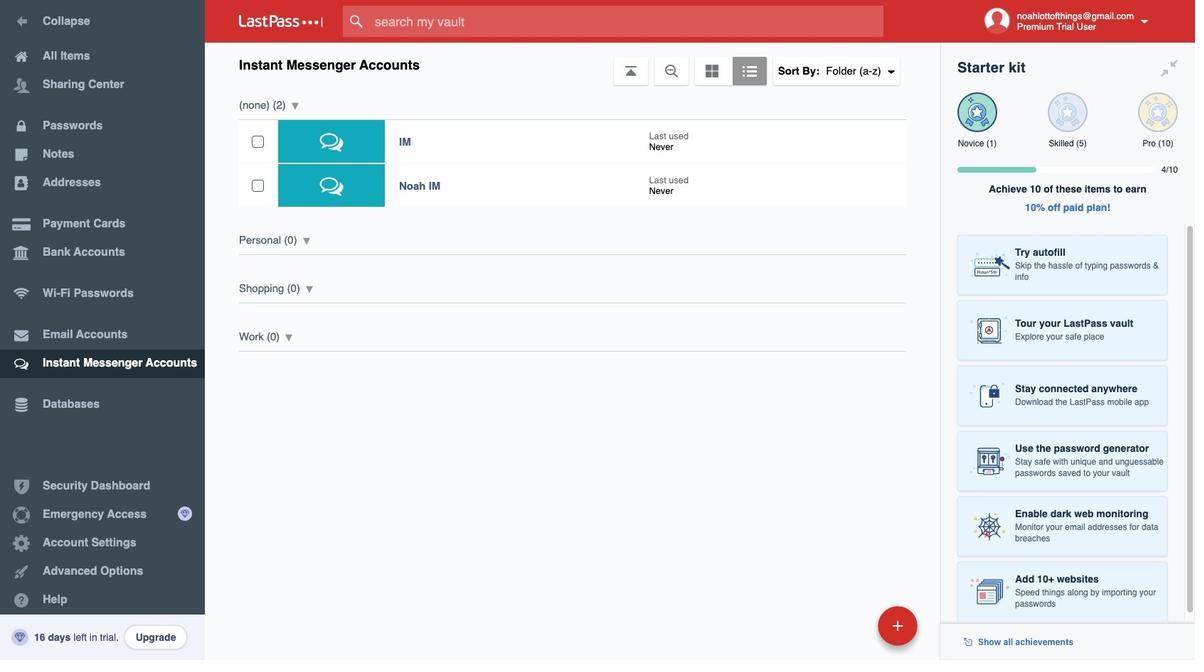 Task type: locate. For each thing, give the bounding box(es) containing it.
search my vault text field
[[343, 6, 911, 37]]

lastpass image
[[239, 15, 323, 28]]

new item element
[[780, 606, 923, 647]]

main navigation navigation
[[0, 0, 205, 661]]



Task type: vqa. For each thing, say whether or not it's contained in the screenshot.
"DIALOG"
no



Task type: describe. For each thing, give the bounding box(es) containing it.
Search search field
[[343, 6, 911, 37]]

vault options navigation
[[205, 43, 941, 85]]

new item navigation
[[780, 603, 926, 661]]



